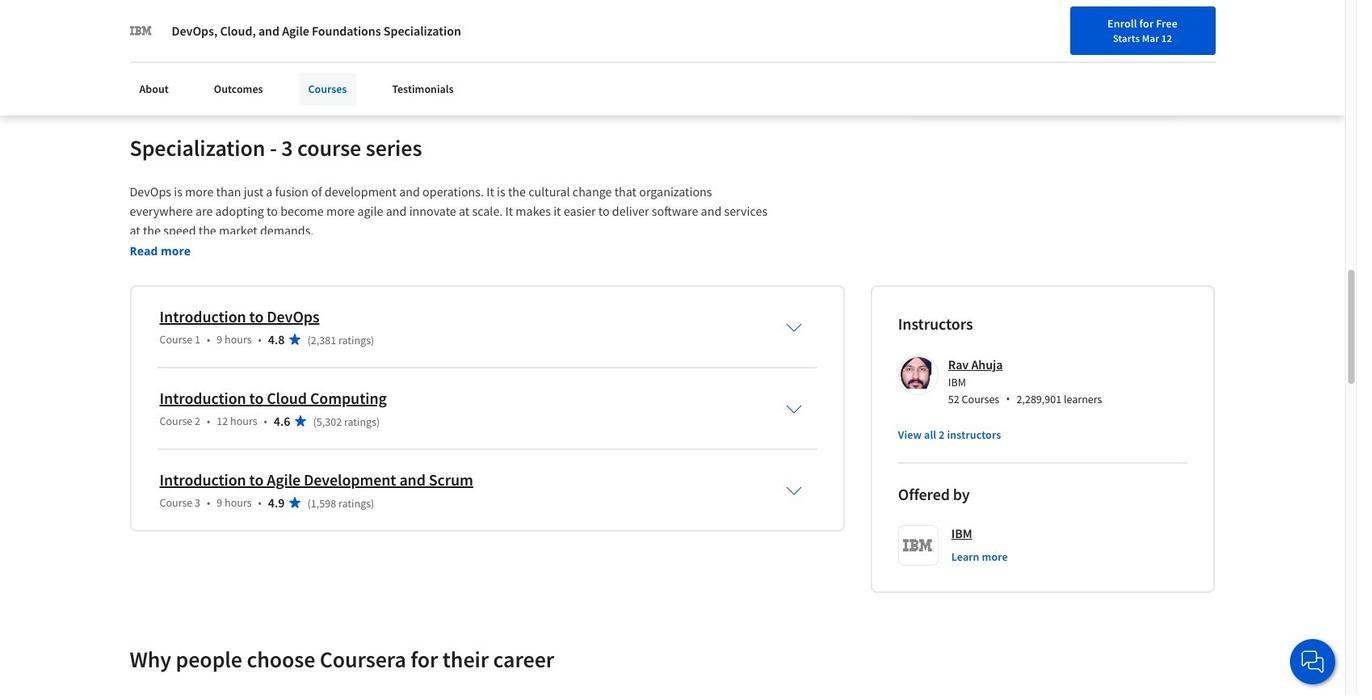 Task type: vqa. For each thing, say whether or not it's contained in the screenshot.
how
no



Task type: locate. For each thing, give the bounding box(es) containing it.
rav ahuja image
[[901, 358, 936, 393]]

None search field
[[231, 10, 618, 42]]

ibm image
[[130, 19, 152, 42]]



Task type: describe. For each thing, give the bounding box(es) containing it.
coursera career certificate image
[[910, 0, 1179, 99]]



